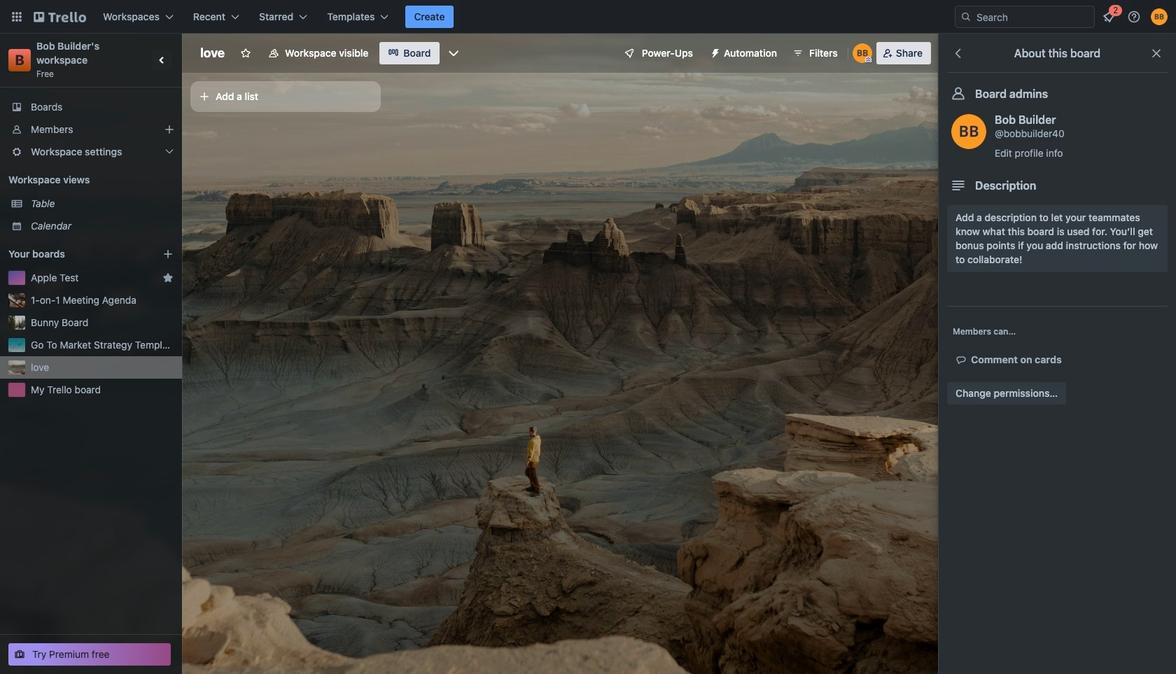 Task type: locate. For each thing, give the bounding box(es) containing it.
primary element
[[0, 0, 1177, 34]]

bob builder (bobbuilder40) image
[[853, 43, 873, 63], [952, 114, 987, 149]]

your boards with 6 items element
[[8, 246, 142, 263]]

sm image
[[705, 42, 724, 62]]

back to home image
[[34, 6, 86, 28]]

0 vertical spatial bob builder (bobbuilder40) image
[[853, 43, 873, 63]]

star or unstar board image
[[240, 48, 252, 59]]

1 vertical spatial bob builder (bobbuilder40) image
[[952, 114, 987, 149]]

sm image
[[955, 353, 972, 367]]



Task type: describe. For each thing, give the bounding box(es) containing it.
Board name text field
[[193, 42, 232, 64]]

bob builder (bobbuilder40) image
[[1152, 8, 1169, 25]]

1 horizontal spatial bob builder (bobbuilder40) image
[[952, 114, 987, 149]]

add board image
[[163, 249, 174, 260]]

this member is an admin of this board. image
[[866, 57, 872, 63]]

starred icon image
[[163, 273, 174, 284]]

workspace navigation collapse icon image
[[153, 50, 172, 70]]

Search field
[[972, 6, 1095, 27]]

2 notifications image
[[1101, 8, 1118, 25]]

customize views image
[[447, 46, 461, 60]]

0 horizontal spatial bob builder (bobbuilder40) image
[[853, 43, 873, 63]]

search image
[[961, 11, 972, 22]]

open information menu image
[[1128, 10, 1142, 24]]



Task type: vqa. For each thing, say whether or not it's contained in the screenshot.
"This member is an admin of this board." 'image'
yes



